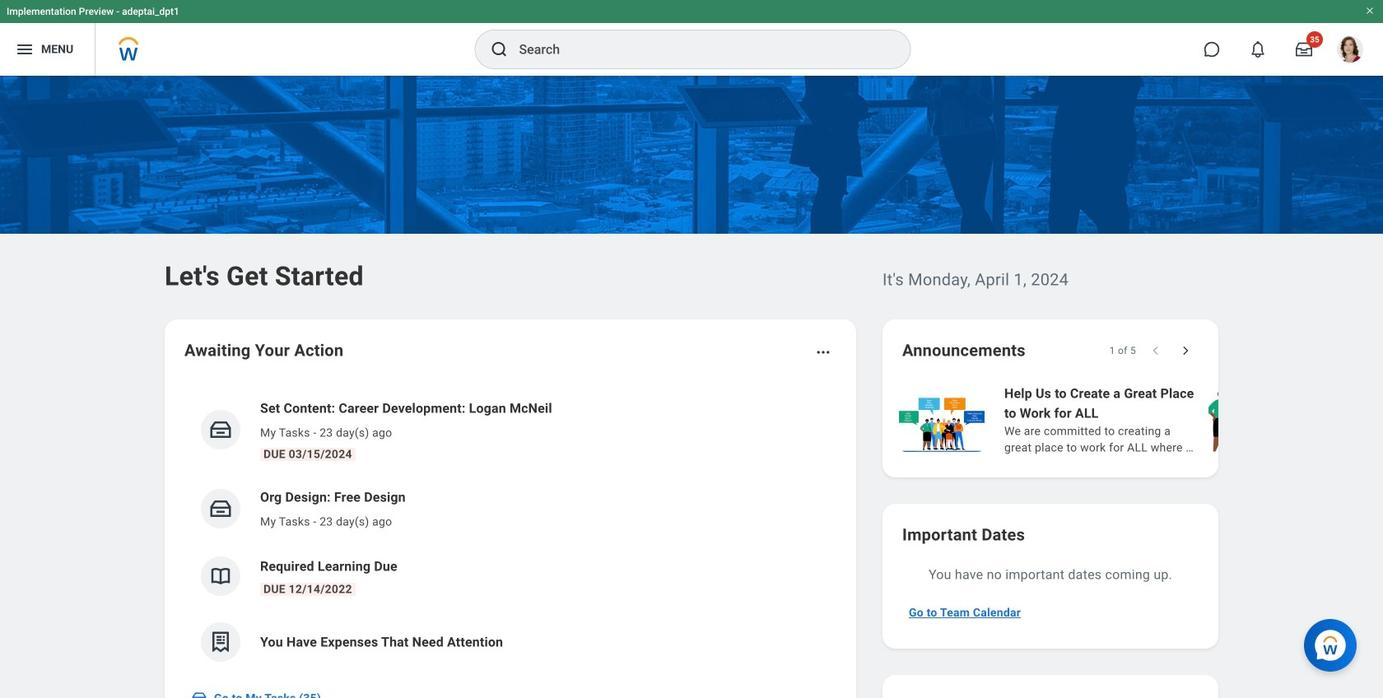 Task type: locate. For each thing, give the bounding box(es) containing it.
inbox image
[[208, 417, 233, 442], [208, 497, 233, 521]]

close environment banner image
[[1365, 6, 1375, 16]]

banner
[[0, 0, 1383, 76]]

2 inbox image from the top
[[208, 497, 233, 521]]

status
[[1110, 344, 1136, 357]]

profile logan mcneil image
[[1337, 36, 1364, 66]]

book open image
[[208, 564, 233, 589]]

1 vertical spatial inbox image
[[208, 497, 233, 521]]

chevron right small image
[[1177, 343, 1194, 359]]

0 vertical spatial inbox image
[[208, 417, 233, 442]]

notifications large image
[[1250, 41, 1266, 58]]

inbox large image
[[1296, 41, 1312, 58]]

related actions image
[[815, 344, 832, 361]]

list
[[896, 382, 1383, 458], [184, 385, 837, 675]]

main content
[[0, 76, 1383, 698]]



Task type: vqa. For each thing, say whether or not it's contained in the screenshot.
the bottom Career
no



Task type: describe. For each thing, give the bounding box(es) containing it.
1 horizontal spatial list
[[896, 382, 1383, 458]]

0 horizontal spatial list
[[184, 385, 837, 675]]

1 inbox image from the top
[[208, 417, 233, 442]]

inbox image
[[191, 690, 207, 698]]

chevron left small image
[[1148, 343, 1164, 359]]

dashboard expenses image
[[208, 630, 233, 655]]

search image
[[490, 40, 509, 59]]

Search Workday  search field
[[519, 31, 877, 68]]

justify image
[[15, 40, 35, 59]]



